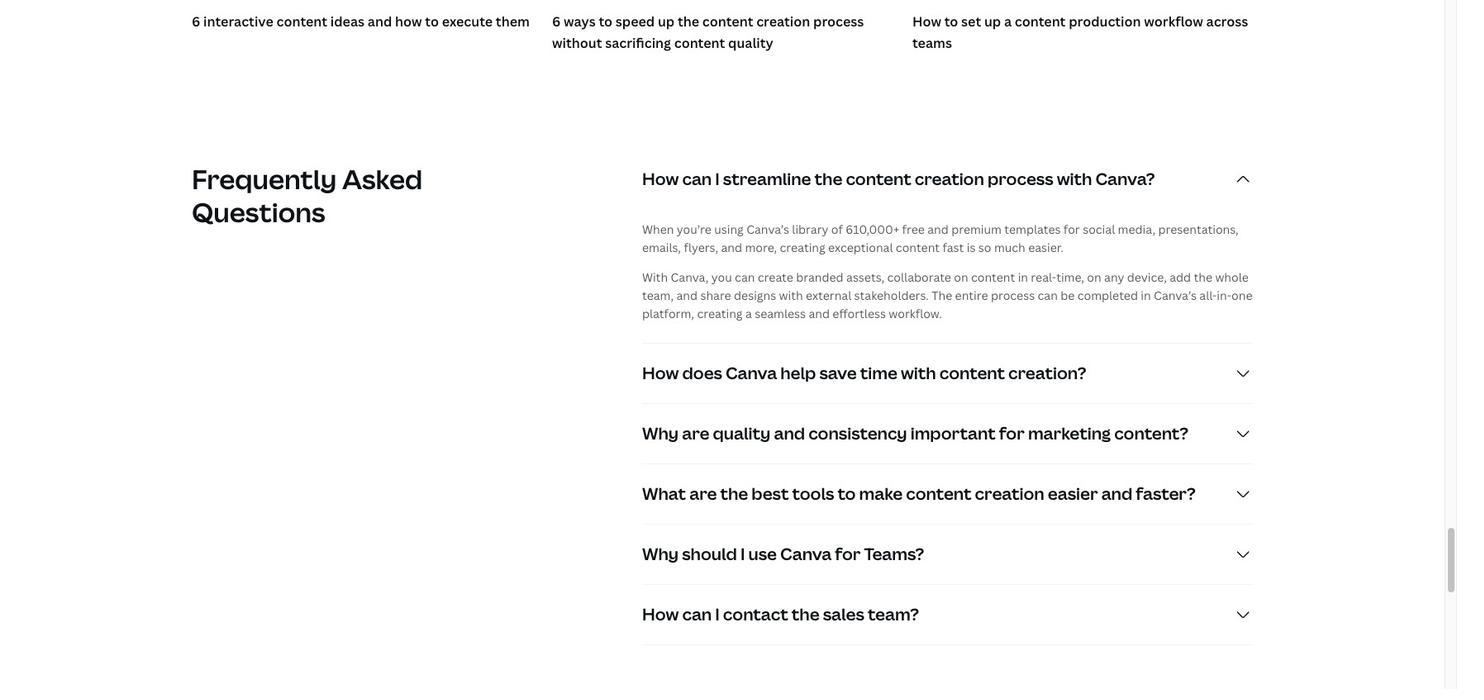 Task type: vqa. For each thing, say whether or not it's contained in the screenshot.
EMPOWER STUDENTS AND SET THEM UP FOR SUCCESS dropdown button
no



Task type: describe. For each thing, give the bounding box(es) containing it.
a inside the how to set up a content production workflow across teams
[[1004, 13, 1012, 31]]

contact
[[723, 603, 788, 625]]

share
[[700, 287, 731, 303]]

6 interactive content ideas and how to execute them
[[192, 13, 530, 31]]

you
[[711, 269, 732, 285]]

emails,
[[642, 239, 681, 255]]

team,
[[642, 287, 674, 303]]

why should i use canva for teams?
[[642, 543, 924, 565]]

branded
[[796, 269, 844, 285]]

in-
[[1217, 287, 1232, 303]]

teams?
[[864, 543, 924, 565]]

6 interactive content ideas and how to execute them link
[[192, 0, 532, 36]]

so
[[979, 239, 991, 255]]

help
[[780, 362, 816, 384]]

all-
[[1200, 287, 1217, 303]]

6 for 6 interactive content ideas and how to execute them
[[192, 13, 200, 31]]

time
[[860, 362, 898, 384]]

execute
[[442, 13, 493, 31]]

you're
[[677, 221, 712, 237]]

one
[[1232, 287, 1253, 303]]

how can i streamline the content creation process with canva? button
[[642, 149, 1253, 209]]

how does canva help save time with content creation?
[[642, 362, 1087, 384]]

process inside 6 ways to speed up the content creation process without sacrificing content quality
[[813, 13, 864, 31]]

how for how does canva help save time with content creation?
[[642, 362, 679, 384]]

should
[[682, 543, 737, 565]]

creation?
[[1008, 362, 1087, 384]]

and down help
[[774, 422, 805, 444]]

how can i contact the sales team?
[[642, 603, 919, 625]]

use
[[749, 543, 777, 565]]

and down external
[[809, 306, 830, 321]]

and up fast
[[928, 221, 949, 237]]

are for what
[[690, 482, 717, 505]]

media,
[[1118, 221, 1156, 237]]

how
[[395, 13, 422, 31]]

does
[[682, 362, 722, 384]]

what are the best tools to make content creation easier and faster?
[[642, 482, 1196, 505]]

how to set up a content production workflow across teams
[[913, 13, 1248, 52]]

quality inside 6 ways to speed up the content creation process without sacrificing content quality
[[728, 34, 773, 52]]

templates
[[1005, 221, 1061, 237]]

canva's inside with canva, you can create branded assets, collaborate on content in real-time, on any device, add the whole team, and share designs with external stakeholders. the entire process can be completed in canva's all-in-one platform, creating a seamless and effortless workflow.
[[1154, 287, 1197, 303]]

how can i contact the sales team? button
[[642, 585, 1253, 644]]

without
[[552, 34, 602, 52]]

i for streamline
[[715, 168, 720, 190]]

tools
[[792, 482, 834, 505]]

content inside when you're using canva's library of 610,000+ free and premium templates for social media, presentations, emails, flyers, and more, creating exceptional content fast is so much easier.
[[896, 239, 940, 255]]

the inside how can i streamline the content creation process with canva? "dropdown button"
[[815, 168, 843, 190]]

up inside 6 ways to speed up the content creation process without sacrificing content quality
[[658, 13, 675, 31]]

ways
[[564, 13, 596, 31]]

a inside with canva, you can create branded assets, collaborate on content in real-time, on any device, add the whole team, and share designs with external stakeholders. the entire process can be completed in canva's all-in-one platform, creating a seamless and effortless workflow.
[[746, 306, 752, 321]]

how for how to set up a content production workflow across teams
[[913, 13, 941, 31]]

when
[[642, 221, 674, 237]]

when you're using canva's library of 610,000+ free and premium templates for social media, presentations, emails, flyers, and more, creating exceptional content fast is so much easier.
[[642, 221, 1239, 255]]

610,000+
[[846, 221, 899, 237]]

the inside what are the best tools to make content creation easier and faster? dropdown button
[[720, 482, 748, 505]]

content?
[[1114, 422, 1189, 444]]

canva's inside when you're using canva's library of 610,000+ free and premium templates for social media, presentations, emails, flyers, and more, creating exceptional content fast is so much easier.
[[747, 221, 789, 237]]

creating inside when you're using canva's library of 610,000+ free and premium templates for social media, presentations, emails, flyers, and more, creating exceptional content fast is so much easier.
[[780, 239, 826, 255]]

the inside 6 ways to speed up the content creation process without sacrificing content quality
[[678, 13, 699, 31]]

why should i use canva for teams? button
[[642, 525, 1253, 584]]

with canva, you can create branded assets, collaborate on content in real-time, on any device, add the whole team, and share designs with external stakeholders. the entire process can be completed in canva's all-in-one platform, creating a seamless and effortless workflow.
[[642, 269, 1253, 321]]

with
[[642, 269, 668, 285]]

marketing
[[1028, 422, 1111, 444]]

with inside with canva, you can create branded assets, collaborate on content in real-time, on any device, add the whole team, and share designs with external stakeholders. the entire process can be completed in canva's all-in-one platform, creating a seamless and effortless workflow.
[[779, 287, 803, 303]]

1 on from the left
[[954, 269, 968, 285]]

why for why should i use canva for teams?
[[642, 543, 679, 565]]

can up "designs"
[[735, 269, 755, 285]]

device,
[[1127, 269, 1167, 285]]

fast
[[943, 239, 964, 255]]

6 ways to speed up the content creation process without sacrificing content quality link
[[552, 0, 893, 58]]

creation inside dropdown button
[[975, 482, 1045, 505]]

content inside "dropdown button"
[[846, 168, 911, 190]]

stakeholders.
[[854, 287, 929, 303]]

workflow.
[[889, 306, 942, 321]]

consistency
[[809, 422, 907, 444]]

create
[[758, 269, 793, 285]]

and right easier
[[1102, 482, 1133, 505]]

can down real-
[[1038, 287, 1058, 303]]

real-
[[1031, 269, 1056, 285]]

the inside with canva, you can create branded assets, collaborate on content in real-time, on any device, add the whole team, and share designs with external stakeholders. the entire process can be completed in canva's all-in-one platform, creating a seamless and effortless workflow.
[[1194, 269, 1213, 285]]

canva inside why should i use canva for teams? dropdown button
[[780, 543, 832, 565]]

entire
[[955, 287, 988, 303]]

why for why are quality and consistency important for marketing content?
[[642, 422, 679, 444]]

6 for 6 ways to speed up the content creation process without sacrificing content quality
[[552, 13, 561, 31]]

easier.
[[1028, 239, 1064, 255]]

best
[[752, 482, 789, 505]]

6 ways to speed up the content creation process without sacrificing content quality
[[552, 13, 864, 52]]

team?
[[868, 603, 919, 625]]

production
[[1069, 13, 1141, 31]]

to inside dropdown button
[[838, 482, 856, 505]]

workflow
[[1144, 13, 1203, 31]]

exceptional
[[828, 239, 893, 255]]

why are quality and consistency important for marketing content?
[[642, 422, 1189, 444]]

canva,
[[671, 269, 709, 285]]

seamless
[[755, 306, 806, 321]]

how does canva help save time with content creation? button
[[642, 344, 1253, 403]]

much
[[994, 239, 1026, 255]]

across
[[1206, 13, 1248, 31]]

flyers,
[[684, 239, 718, 255]]

for inside when you're using canva's library of 610,000+ free and premium templates for social media, presentations, emails, flyers, and more, creating exceptional content fast is so much easier.
[[1064, 221, 1080, 237]]

assets,
[[846, 269, 885, 285]]

external
[[806, 287, 852, 303]]

how can i streamline the content creation process with canva?
[[642, 168, 1155, 190]]



Task type: locate. For each thing, give the bounding box(es) containing it.
i left use
[[741, 543, 745, 565]]

0 horizontal spatial 6
[[192, 13, 200, 31]]

using
[[714, 221, 744, 237]]

for left teams?
[[835, 543, 861, 565]]

6
[[192, 13, 200, 31], [552, 13, 561, 31]]

0 horizontal spatial canva's
[[747, 221, 789, 237]]

why
[[642, 422, 679, 444], [642, 543, 679, 565]]

1 vertical spatial a
[[746, 306, 752, 321]]

more,
[[745, 239, 777, 255]]

canva inside how does canva help save time with content creation? dropdown button
[[726, 362, 777, 384]]

1 vertical spatial creation
[[915, 168, 984, 190]]

1 horizontal spatial canva's
[[1154, 287, 1197, 303]]

2 on from the left
[[1087, 269, 1102, 285]]

important
[[911, 422, 996, 444]]

1 up from the left
[[658, 13, 675, 31]]

make
[[859, 482, 903, 505]]

to inside the how to set up a content production workflow across teams
[[945, 13, 958, 31]]

teams
[[913, 34, 952, 52]]

how for how can i streamline the content creation process with canva?
[[642, 168, 679, 190]]

0 vertical spatial canva's
[[747, 221, 789, 237]]

for inside dropdown button
[[835, 543, 861, 565]]

and left how
[[368, 13, 392, 31]]

the up all-
[[1194, 269, 1213, 285]]

effortless
[[833, 306, 886, 321]]

designs
[[734, 287, 776, 303]]

the left sales on the right
[[792, 603, 820, 625]]

for inside dropdown button
[[999, 422, 1025, 444]]

1 vertical spatial i
[[741, 543, 745, 565]]

what are the best tools to make content creation easier and faster? button
[[642, 464, 1253, 524]]

0 vertical spatial with
[[1057, 168, 1092, 190]]

to right how
[[425, 13, 439, 31]]

creation inside "dropdown button"
[[915, 168, 984, 190]]

why inside dropdown button
[[642, 422, 679, 444]]

a down "designs"
[[746, 306, 752, 321]]

easier
[[1048, 482, 1098, 505]]

i inside 'dropdown button'
[[715, 603, 720, 625]]

speed
[[616, 13, 655, 31]]

save
[[820, 362, 857, 384]]

1 vertical spatial for
[[999, 422, 1025, 444]]

0 horizontal spatial for
[[835, 543, 861, 565]]

i left streamline
[[715, 168, 720, 190]]

a right 'set' on the right of the page
[[1004, 13, 1012, 31]]

2 vertical spatial creation
[[975, 482, 1045, 505]]

0 horizontal spatial a
[[746, 306, 752, 321]]

can inside 'dropdown button'
[[682, 603, 712, 625]]

1 vertical spatial why
[[642, 543, 679, 565]]

and down the canva,
[[677, 287, 698, 303]]

1 why from the top
[[642, 422, 679, 444]]

are
[[682, 422, 710, 444], [690, 482, 717, 505]]

questions
[[192, 194, 325, 230]]

the up the of
[[815, 168, 843, 190]]

premium
[[952, 221, 1002, 237]]

can up you're
[[682, 168, 712, 190]]

0 horizontal spatial up
[[658, 13, 675, 31]]

0 horizontal spatial on
[[954, 269, 968, 285]]

in left real-
[[1018, 269, 1028, 285]]

0 horizontal spatial canva
[[726, 362, 777, 384]]

for left marketing
[[999, 422, 1025, 444]]

1 horizontal spatial up
[[984, 13, 1001, 31]]

up inside the how to set up a content production workflow across teams
[[984, 13, 1001, 31]]

how inside "dropdown button"
[[642, 168, 679, 190]]

why up what
[[642, 422, 679, 444]]

canva right use
[[780, 543, 832, 565]]

on left any
[[1087, 269, 1102, 285]]

is
[[967, 239, 976, 255]]

faster?
[[1136, 482, 1196, 505]]

1 6 from the left
[[192, 13, 200, 31]]

0 vertical spatial creating
[[780, 239, 826, 255]]

in down device,
[[1141, 287, 1151, 303]]

quality inside dropdown button
[[713, 422, 771, 444]]

streamline
[[723, 168, 811, 190]]

0 vertical spatial creation
[[756, 13, 810, 31]]

canva
[[726, 362, 777, 384], [780, 543, 832, 565]]

and
[[368, 13, 392, 31], [928, 221, 949, 237], [721, 239, 742, 255], [677, 287, 698, 303], [809, 306, 830, 321], [774, 422, 805, 444], [1102, 482, 1133, 505]]

0 vertical spatial in
[[1018, 269, 1028, 285]]

1 horizontal spatial a
[[1004, 13, 1012, 31]]

on up "entire"
[[954, 269, 968, 285]]

1 vertical spatial canva
[[780, 543, 832, 565]]

to right tools
[[838, 482, 856, 505]]

how to set up a content production workflow across teams link
[[913, 0, 1253, 58]]

0 vertical spatial are
[[682, 422, 710, 444]]

any
[[1104, 269, 1124, 285]]

1 vertical spatial in
[[1141, 287, 1151, 303]]

with inside "dropdown button"
[[1057, 168, 1092, 190]]

canva's down add
[[1154, 287, 1197, 303]]

how inside the how to set up a content production workflow across teams
[[913, 13, 941, 31]]

2 horizontal spatial for
[[1064, 221, 1080, 237]]

how inside 'dropdown button'
[[642, 603, 679, 625]]

time,
[[1056, 269, 1084, 285]]

free
[[902, 221, 925, 237]]

for left social
[[1064, 221, 1080, 237]]

why are quality and consistency important for marketing content? button
[[642, 404, 1253, 463]]

in
[[1018, 269, 1028, 285], [1141, 287, 1151, 303]]

with up seamless
[[779, 287, 803, 303]]

are down does
[[682, 422, 710, 444]]

1 horizontal spatial 6
[[552, 13, 561, 31]]

creating down 'share'
[[697, 306, 743, 321]]

0 vertical spatial quality
[[728, 34, 773, 52]]

asked
[[342, 161, 423, 196]]

why inside dropdown button
[[642, 543, 679, 565]]

what
[[642, 482, 686, 505]]

canva?
[[1096, 168, 1155, 190]]

6 left 'interactive'
[[192, 13, 200, 31]]

content
[[276, 13, 327, 31], [702, 13, 753, 31], [1015, 13, 1066, 31], [674, 34, 725, 52], [846, 168, 911, 190], [896, 239, 940, 255], [971, 269, 1015, 285], [940, 362, 1005, 384], [906, 482, 972, 505]]

1 horizontal spatial in
[[1141, 287, 1151, 303]]

i left contact
[[715, 603, 720, 625]]

with inside dropdown button
[[901, 362, 936, 384]]

why left should
[[642, 543, 679, 565]]

how inside dropdown button
[[642, 362, 679, 384]]

i inside "dropdown button"
[[715, 168, 720, 190]]

1 horizontal spatial creating
[[780, 239, 826, 255]]

1 vertical spatial process
[[988, 168, 1054, 190]]

0 horizontal spatial in
[[1018, 269, 1028, 285]]

presentations,
[[1158, 221, 1239, 237]]

sacrificing
[[605, 34, 671, 52]]

to right ways
[[599, 13, 613, 31]]

of
[[831, 221, 843, 237]]

canva left help
[[726, 362, 777, 384]]

frequently
[[192, 161, 337, 196]]

creation
[[756, 13, 810, 31], [915, 168, 984, 190], [975, 482, 1045, 505]]

1 vertical spatial creating
[[697, 306, 743, 321]]

sales
[[823, 603, 864, 625]]

can inside "dropdown button"
[[682, 168, 712, 190]]

to inside 6 ways to speed up the content creation process without sacrificing content quality
[[599, 13, 613, 31]]

2 up from the left
[[984, 13, 1001, 31]]

can
[[682, 168, 712, 190], [735, 269, 755, 285], [1038, 287, 1058, 303], [682, 603, 712, 625]]

social
[[1083, 221, 1115, 237]]

2 vertical spatial for
[[835, 543, 861, 565]]

1 vertical spatial are
[[690, 482, 717, 505]]

can left contact
[[682, 603, 712, 625]]

creating down library
[[780, 239, 826, 255]]

2 vertical spatial i
[[715, 603, 720, 625]]

with right "time"
[[901, 362, 936, 384]]

content inside the how to set up a content production workflow across teams
[[1015, 13, 1066, 31]]

2 vertical spatial with
[[901, 362, 936, 384]]

interactive
[[203, 13, 273, 31]]

i for contact
[[715, 603, 720, 625]]

whole
[[1215, 269, 1249, 285]]

0 vertical spatial why
[[642, 422, 679, 444]]

be
[[1061, 287, 1075, 303]]

the inside the how can i contact the sales team? 'dropdown button'
[[792, 603, 820, 625]]

0 vertical spatial i
[[715, 168, 720, 190]]

1 vertical spatial canva's
[[1154, 287, 1197, 303]]

creating
[[780, 239, 826, 255], [697, 306, 743, 321]]

collaborate
[[887, 269, 951, 285]]

to left 'set' on the right of the page
[[945, 13, 958, 31]]

with left "canva?" on the right top of page
[[1057, 168, 1092, 190]]

1 vertical spatial quality
[[713, 422, 771, 444]]

up right 'set' on the right of the page
[[984, 13, 1001, 31]]

0 horizontal spatial with
[[779, 287, 803, 303]]

6 inside 6 ways to speed up the content creation process without sacrificing content quality
[[552, 13, 561, 31]]

canva's up more,
[[747, 221, 789, 237]]

0 vertical spatial a
[[1004, 13, 1012, 31]]

frequently asked questions
[[192, 161, 423, 230]]

1 horizontal spatial canva
[[780, 543, 832, 565]]

6 left ways
[[552, 13, 561, 31]]

are for why
[[682, 422, 710, 444]]

1 horizontal spatial with
[[901, 362, 936, 384]]

how for how can i contact the sales team?
[[642, 603, 679, 625]]

creating inside with canva, you can create branded assets, collaborate on content in real-time, on any device, add the whole team, and share designs with external stakeholders. the entire process can be completed in canva's all-in-one platform, creating a seamless and effortless workflow.
[[697, 306, 743, 321]]

content inside with canva, you can create branded assets, collaborate on content in real-time, on any device, add the whole team, and share designs with external stakeholders. the entire process can be completed in canva's all-in-one platform, creating a seamless and effortless workflow.
[[971, 269, 1015, 285]]

and down using
[[721, 239, 742, 255]]

them
[[496, 13, 530, 31]]

creation inside 6 ways to speed up the content creation process without sacrificing content quality
[[756, 13, 810, 31]]

up
[[658, 13, 675, 31], [984, 13, 1001, 31]]

with
[[1057, 168, 1092, 190], [779, 287, 803, 303], [901, 362, 936, 384]]

set
[[961, 13, 981, 31]]

a
[[1004, 13, 1012, 31], [746, 306, 752, 321]]

are right what
[[690, 482, 717, 505]]

2 why from the top
[[642, 543, 679, 565]]

2 horizontal spatial with
[[1057, 168, 1092, 190]]

ideas
[[330, 13, 365, 31]]

0 vertical spatial canva
[[726, 362, 777, 384]]

process inside how can i streamline the content creation process with canva? "dropdown button"
[[988, 168, 1054, 190]]

on
[[954, 269, 968, 285], [1087, 269, 1102, 285]]

for
[[1064, 221, 1080, 237], [999, 422, 1025, 444], [835, 543, 861, 565]]

2 vertical spatial process
[[991, 287, 1035, 303]]

0 vertical spatial for
[[1064, 221, 1080, 237]]

1 vertical spatial with
[[779, 287, 803, 303]]

i for use
[[741, 543, 745, 565]]

1 horizontal spatial for
[[999, 422, 1025, 444]]

2 6 from the left
[[552, 13, 561, 31]]

0 horizontal spatial creating
[[697, 306, 743, 321]]

i inside dropdown button
[[741, 543, 745, 565]]

the right speed at the top
[[678, 13, 699, 31]]

0 vertical spatial process
[[813, 13, 864, 31]]

add
[[1170, 269, 1191, 285]]

the
[[932, 287, 952, 303]]

canva's
[[747, 221, 789, 237], [1154, 287, 1197, 303]]

the
[[678, 13, 699, 31], [815, 168, 843, 190], [1194, 269, 1213, 285], [720, 482, 748, 505], [792, 603, 820, 625]]

1 horizontal spatial on
[[1087, 269, 1102, 285]]

process inside with canva, you can create branded assets, collaborate on content in real-time, on any device, add the whole team, and share designs with external stakeholders. the entire process can be completed in canva's all-in-one platform, creating a seamless and effortless workflow.
[[991, 287, 1035, 303]]

library
[[792, 221, 829, 237]]

up right speed at the top
[[658, 13, 675, 31]]

the left best
[[720, 482, 748, 505]]



